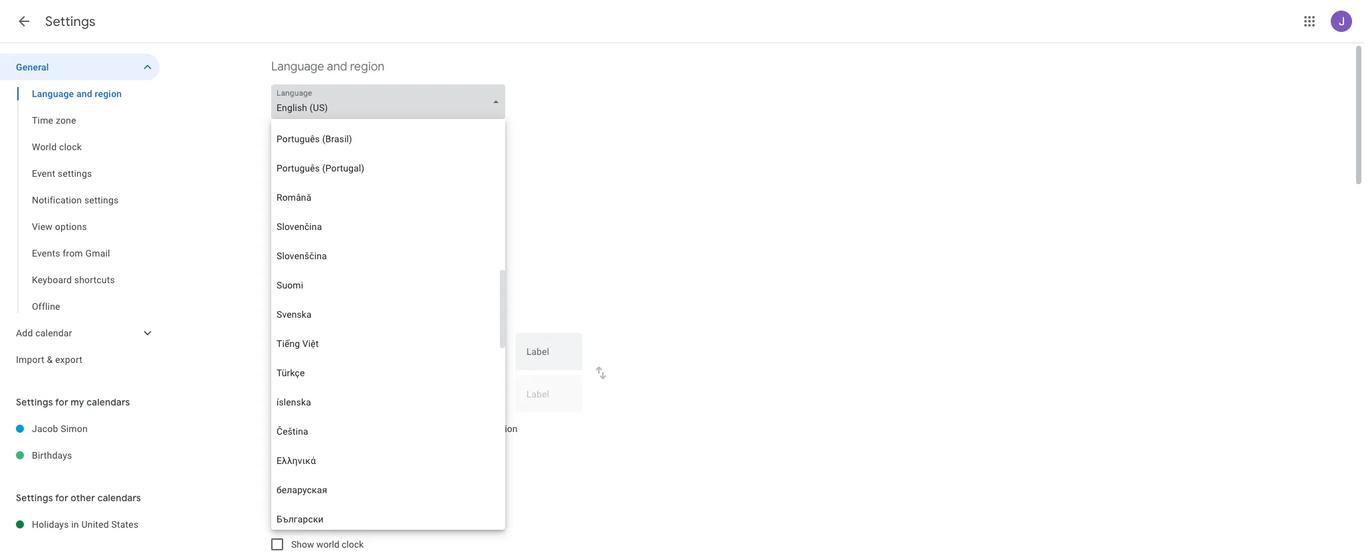 Task type: describe. For each thing, give the bounding box(es) containing it.
notification
[[32, 195, 82, 205]]

ελληνικά option
[[271, 446, 500, 475]]

tree containing general
[[0, 54, 160, 373]]

holidays
[[32, 519, 69, 530]]

2 to from the left
[[442, 424, 450, 434]]

0 vertical spatial world clock
[[32, 142, 82, 152]]

keyboard
[[32, 275, 72, 285]]

learn more about how google calendar works across
[[271, 451, 463, 460]]

event settings
[[32, 168, 92, 179]]

calendar
[[35, 328, 72, 338]]

0 vertical spatial time
[[369, 312, 387, 322]]

birthdays
[[32, 450, 72, 461]]

events
[[32, 248, 60, 259]]

how
[[336, 451, 351, 460]]

settings for settings for other calendars
[[16, 492, 53, 504]]

1 to from the left
[[309, 424, 317, 434]]

română option
[[271, 183, 500, 212]]

calendars for settings for other calendars
[[98, 492, 141, 504]]

calendars for settings for my calendars
[[87, 396, 130, 408]]

0 horizontal spatial language
[[32, 88, 74, 99]]

0 vertical spatial language
[[271, 59, 324, 74]]

show
[[291, 539, 314, 550]]

events from gmail
[[32, 248, 110, 259]]

1 vertical spatial language and region
[[32, 88, 122, 99]]

for for other
[[55, 492, 68, 504]]

google
[[353, 451, 378, 460]]

add calendar
[[16, 328, 72, 338]]

notification settings
[[32, 195, 119, 205]]

0 vertical spatial my
[[71, 396, 84, 408]]

go back image
[[16, 13, 32, 29]]

settings for other calendars
[[16, 492, 141, 504]]

0 vertical spatial time
[[32, 115, 53, 126]]

import & export
[[16, 354, 82, 365]]

беларуская option
[[271, 475, 500, 505]]

learn
[[271, 451, 291, 460]]

Label for secondary time zone. text field
[[527, 390, 572, 408]]

slovenščina option
[[271, 241, 500, 271]]

settings for my calendars
[[16, 396, 130, 408]]

português (brasil)‎ option
[[271, 124, 500, 154]]

event
[[32, 168, 55, 179]]

1 horizontal spatial language and region
[[271, 59, 385, 74]]

and inside group
[[76, 88, 92, 99]]

keyboard shortcuts
[[32, 275, 115, 285]]

import
[[16, 354, 44, 365]]

zone up event settings
[[56, 115, 76, 126]]

1 horizontal spatial my
[[351, 424, 363, 434]]

0 vertical spatial clock
[[59, 142, 82, 152]]

gmail
[[85, 248, 110, 259]]

polski option
[[271, 95, 500, 124]]

general tree item
[[0, 54, 160, 80]]

states
[[111, 519, 139, 530]]

zone up display at the left
[[300, 284, 326, 299]]

secondary
[[324, 312, 367, 322]]

jacob simon
[[32, 424, 88, 434]]

show world clock
[[291, 539, 364, 550]]

shortcuts
[[74, 275, 115, 285]]

birthdays link
[[32, 442, 160, 469]]

for for my
[[55, 396, 68, 408]]

2 vertical spatial clock
[[342, 539, 364, 550]]



Task type: locate. For each thing, give the bounding box(es) containing it.
world up "event"
[[32, 142, 57, 152]]

clock
[[59, 142, 82, 152], [306, 511, 335, 527], [342, 539, 364, 550]]

calendars
[[87, 396, 130, 408], [98, 492, 141, 504]]

more
[[293, 451, 312, 460]]

across
[[437, 451, 461, 460]]

settings up holidays
[[16, 492, 53, 504]]

tree
[[0, 54, 160, 373]]

zone up tiếng việt option
[[390, 312, 409, 322]]

united
[[81, 519, 109, 530]]

1 vertical spatial world
[[271, 511, 303, 527]]

view options
[[32, 221, 87, 232]]

display secondary time zone
[[291, 312, 409, 322]]

0 vertical spatial and
[[327, 59, 347, 74]]

0 vertical spatial for
[[55, 396, 68, 408]]

other
[[71, 492, 95, 504]]

None field
[[271, 84, 511, 119]]

1 vertical spatial time zone
[[271, 284, 326, 299]]

0 vertical spatial language and region
[[271, 59, 385, 74]]

0 horizontal spatial language and region
[[32, 88, 122, 99]]

2 horizontal spatial clock
[[342, 539, 364, 550]]

time
[[369, 312, 387, 322], [399, 424, 418, 434]]

0 horizontal spatial region
[[95, 88, 122, 99]]

0 horizontal spatial time
[[32, 115, 53, 126]]

svenska option
[[271, 300, 500, 329]]

1 vertical spatial time
[[271, 284, 297, 299]]

time right primary
[[399, 424, 418, 434]]

português (portugal)‎ option
[[271, 154, 500, 183]]

0 horizontal spatial world
[[32, 142, 57, 152]]

to left current
[[442, 424, 450, 434]]

export
[[55, 354, 82, 365]]

world clock up show
[[271, 511, 335, 527]]

general
[[16, 62, 49, 72]]

and up 'polski' option
[[327, 59, 347, 74]]

settings up notification settings
[[58, 168, 92, 179]]

for up jacob simon on the bottom of page
[[55, 396, 68, 408]]

1 horizontal spatial time zone
[[271, 284, 326, 299]]

time zone up display at the left
[[271, 284, 326, 299]]

view
[[32, 221, 53, 232]]

&
[[47, 354, 53, 365]]

time up display at the left
[[271, 284, 297, 299]]

suomi option
[[271, 271, 500, 300]]

current
[[453, 424, 482, 434]]

1 horizontal spatial to
[[442, 424, 450, 434]]

time
[[32, 115, 53, 126], [271, 284, 297, 299]]

holidays in united states
[[32, 519, 139, 530]]

български option
[[271, 505, 500, 534]]

and
[[327, 59, 347, 74], [76, 88, 92, 99]]

settings heading
[[45, 13, 96, 30]]

offline
[[32, 301, 60, 312]]

1 horizontal spatial language
[[271, 59, 324, 74]]

birthdays tree item
[[0, 442, 160, 469]]

zone
[[56, 115, 76, 126], [300, 284, 326, 299], [390, 312, 409, 322], [420, 424, 440, 434]]

world
[[32, 142, 57, 152], [271, 511, 303, 527]]

ask to update my primary time zone to current location
[[291, 424, 518, 434]]

in
[[71, 519, 79, 530]]

1 horizontal spatial region
[[350, 59, 385, 74]]

zone up works
[[420, 424, 440, 434]]

1 vertical spatial calendars
[[98, 492, 141, 504]]

1 vertical spatial region
[[95, 88, 122, 99]]

0 horizontal spatial to
[[309, 424, 317, 434]]

Label for primary time zone. text field
[[527, 347, 572, 366]]

language and region
[[271, 59, 385, 74], [32, 88, 122, 99]]

settings right go back image
[[45, 13, 96, 30]]

1 vertical spatial language
[[32, 88, 74, 99]]

jacob
[[32, 424, 58, 434]]

0 horizontal spatial world clock
[[32, 142, 82, 152]]

works
[[414, 451, 435, 460]]

1 vertical spatial time
[[399, 424, 418, 434]]

settings for my calendars tree
[[0, 416, 160, 469]]

0 horizontal spatial time zone
[[32, 115, 76, 126]]

time up "event"
[[32, 115, 53, 126]]

language
[[271, 59, 324, 74], [32, 88, 74, 99]]

add
[[16, 328, 33, 338]]

calendars up jacob simon tree item
[[87, 396, 130, 408]]

region
[[350, 59, 385, 74], [95, 88, 122, 99]]

region up 'polski' option
[[350, 59, 385, 74]]

my
[[71, 396, 84, 408], [351, 424, 363, 434]]

clock up event settings
[[59, 142, 82, 152]]

1 vertical spatial my
[[351, 424, 363, 434]]

1 horizontal spatial world clock
[[271, 511, 335, 527]]

0 horizontal spatial clock
[[59, 142, 82, 152]]

0 horizontal spatial and
[[76, 88, 92, 99]]

1 vertical spatial and
[[76, 88, 92, 99]]

clock up show world clock
[[306, 511, 335, 527]]

0 vertical spatial calendars
[[87, 396, 130, 408]]

1 horizontal spatial time
[[271, 284, 297, 299]]

0 vertical spatial settings
[[58, 168, 92, 179]]

1 horizontal spatial world
[[271, 511, 303, 527]]

world
[[316, 539, 339, 550]]

options
[[55, 221, 87, 232]]

1 vertical spatial for
[[55, 492, 68, 504]]

jacob simon tree item
[[0, 416, 160, 442]]

for
[[55, 396, 68, 408], [55, 492, 68, 504]]

0 vertical spatial time zone
[[32, 115, 76, 126]]

settings for event settings
[[58, 168, 92, 179]]

settings
[[58, 168, 92, 179], [84, 195, 119, 205]]

time up tiếng việt option
[[369, 312, 387, 322]]

tiếng việt option
[[271, 329, 500, 358]]

1 vertical spatial clock
[[306, 511, 335, 527]]

simon
[[61, 424, 88, 434]]

1 vertical spatial world clock
[[271, 511, 335, 527]]

2 vertical spatial settings
[[16, 492, 53, 504]]

slovenčina option
[[271, 212, 500, 241]]

settings
[[45, 13, 96, 30], [16, 396, 53, 408], [16, 492, 53, 504]]

čeština option
[[271, 417, 500, 446]]

2 for from the top
[[55, 492, 68, 504]]

1 vertical spatial settings
[[16, 396, 53, 408]]

1 for from the top
[[55, 396, 68, 408]]

clock right world
[[342, 539, 364, 550]]

for left other on the left bottom
[[55, 492, 68, 504]]

display
[[291, 312, 321, 322]]

1 horizontal spatial time
[[399, 424, 418, 434]]

and down general 'tree item' at the top
[[76, 88, 92, 99]]

holidays in united states link
[[32, 511, 160, 538]]

to
[[309, 424, 317, 434], [442, 424, 450, 434]]

region down general 'tree item' at the top
[[95, 88, 122, 99]]

holidays in united states tree item
[[0, 511, 160, 538]]

world inside group
[[32, 142, 57, 152]]

calendars up states
[[98, 492, 141, 504]]

time zone
[[32, 115, 76, 126], [271, 284, 326, 299]]

to right the ask
[[309, 424, 317, 434]]

update
[[320, 424, 348, 434]]

türkçe option
[[271, 358, 500, 388]]

íslenska option
[[271, 388, 500, 417]]

settings up 'jacob' at the bottom left
[[16, 396, 53, 408]]

0 vertical spatial settings
[[45, 13, 96, 30]]

1 horizontal spatial and
[[327, 59, 347, 74]]

my up jacob simon tree item
[[71, 396, 84, 408]]

location
[[484, 424, 518, 434]]

world clock up event settings
[[32, 142, 82, 152]]

settings for notification settings
[[84, 195, 119, 205]]

primary
[[365, 424, 397, 434]]

settings for settings
[[45, 13, 96, 30]]

1 horizontal spatial clock
[[306, 511, 335, 527]]

time zone up event settings
[[32, 115, 76, 126]]

settings for settings for my calendars
[[16, 396, 53, 408]]

my right update
[[351, 424, 363, 434]]

0 vertical spatial region
[[350, 59, 385, 74]]

0 horizontal spatial my
[[71, 396, 84, 408]]

world clock
[[32, 142, 82, 152], [271, 511, 335, 527]]

group containing language and region
[[0, 80, 160, 320]]

0 vertical spatial world
[[32, 142, 57, 152]]

from
[[63, 248, 83, 259]]

settings up the options
[[84, 195, 119, 205]]

group
[[0, 80, 160, 320]]

about
[[314, 451, 334, 460]]

calendar
[[380, 451, 412, 460]]

ask
[[291, 424, 307, 434]]

world up show
[[271, 511, 303, 527]]

0 horizontal spatial time
[[369, 312, 387, 322]]

1 vertical spatial settings
[[84, 195, 119, 205]]



Task type: vqa. For each thing, say whether or not it's contained in the screenshot.
Field
yes



